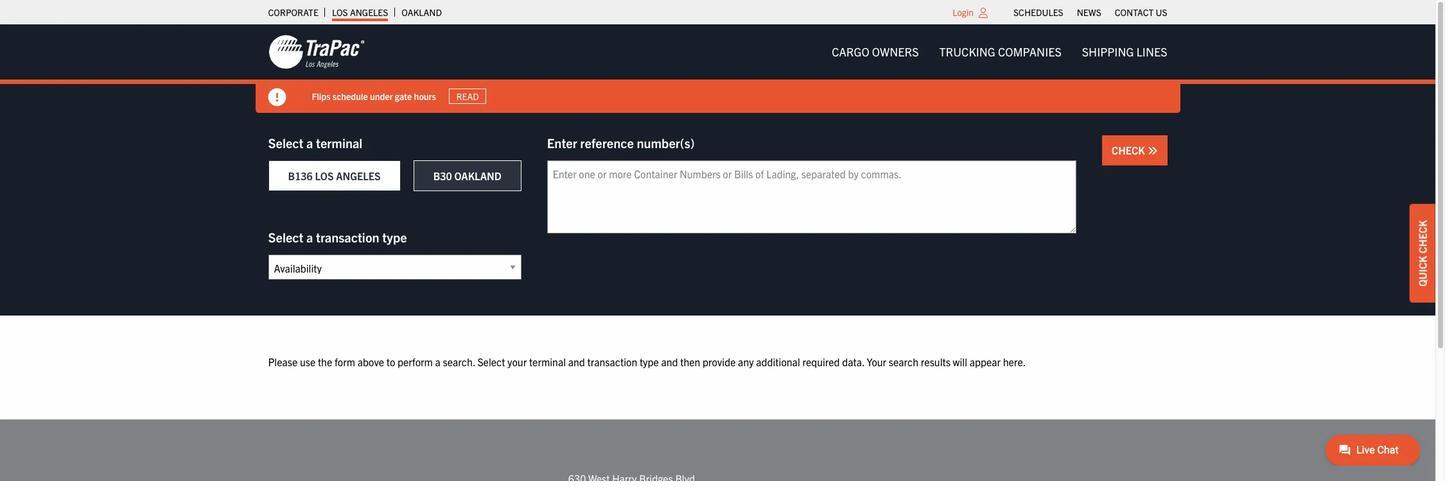 Task type: locate. For each thing, give the bounding box(es) containing it.
1 vertical spatial check
[[1416, 220, 1429, 254]]

gate
[[395, 90, 412, 102]]

read
[[456, 91, 479, 102]]

select a transaction type
[[268, 229, 407, 245]]

above
[[358, 356, 384, 369]]

menu bar
[[1007, 3, 1174, 21], [822, 39, 1178, 65]]

oakland
[[402, 6, 442, 18], [454, 170, 501, 182]]

data.
[[842, 356, 864, 369]]

1 horizontal spatial oakland
[[454, 170, 501, 182]]

please
[[268, 356, 298, 369]]

menu bar down the light icon
[[822, 39, 1178, 65]]

shipping lines
[[1082, 44, 1167, 59]]

trucking companies link
[[929, 39, 1072, 65]]

login link
[[953, 6, 974, 18]]

1 vertical spatial a
[[306, 229, 313, 245]]

check inside quick check link
[[1416, 220, 1429, 254]]

b30 oakland
[[433, 170, 501, 182]]

1 vertical spatial menu bar
[[822, 39, 1178, 65]]

lines
[[1137, 44, 1167, 59]]

select
[[268, 135, 303, 151], [268, 229, 303, 245], [477, 356, 505, 369]]

angeles left oakland link
[[350, 6, 388, 18]]

0 vertical spatial a
[[306, 135, 313, 151]]

1 vertical spatial type
[[640, 356, 659, 369]]

select left your
[[477, 356, 505, 369]]

flips
[[312, 90, 331, 102]]

and left then
[[661, 356, 678, 369]]

0 vertical spatial select
[[268, 135, 303, 151]]

check
[[1112, 144, 1147, 157], [1416, 220, 1429, 254]]

results
[[921, 356, 951, 369]]

1 horizontal spatial check
[[1416, 220, 1429, 254]]

schedules
[[1014, 6, 1063, 18]]

1 horizontal spatial transaction
[[587, 356, 637, 369]]

menu bar up shipping
[[1007, 3, 1174, 21]]

select for select a terminal
[[268, 135, 303, 151]]

companies
[[998, 44, 1062, 59]]

required
[[802, 356, 840, 369]]

0 horizontal spatial type
[[382, 229, 407, 245]]

1 horizontal spatial type
[[640, 356, 659, 369]]

contact us
[[1115, 6, 1167, 18]]

please use the form above to perform a search. select your terminal and transaction type and then provide any additional required data. your search results will appear here.
[[268, 356, 1026, 369]]

select up b136
[[268, 135, 303, 151]]

owners
[[872, 44, 919, 59]]

1 vertical spatial terminal
[[529, 356, 566, 369]]

los angeles image
[[268, 34, 364, 70]]

cargo owners
[[832, 44, 919, 59]]

0 horizontal spatial oakland
[[402, 6, 442, 18]]

hours
[[414, 90, 436, 102]]

check inside "check" button
[[1112, 144, 1147, 157]]

a left search.
[[435, 356, 441, 369]]

terminal right your
[[529, 356, 566, 369]]

0 horizontal spatial check
[[1112, 144, 1147, 157]]

1 vertical spatial transaction
[[587, 356, 637, 369]]

footer
[[0, 420, 1436, 482]]

trucking
[[939, 44, 995, 59]]

a
[[306, 135, 313, 151], [306, 229, 313, 245], [435, 356, 441, 369]]

shipping
[[1082, 44, 1134, 59]]

light image
[[979, 8, 988, 18]]

angeles
[[350, 6, 388, 18], [336, 170, 381, 182]]

oakland right los angeles link
[[402, 6, 442, 18]]

1 vertical spatial select
[[268, 229, 303, 245]]

login
[[953, 6, 974, 18]]

type
[[382, 229, 407, 245], [640, 356, 659, 369]]

the
[[318, 356, 332, 369]]

oakland right b30
[[454, 170, 501, 182]]

0 horizontal spatial terminal
[[316, 135, 363, 151]]

news link
[[1077, 3, 1101, 21]]

banner containing cargo owners
[[0, 24, 1445, 113]]

will
[[953, 356, 967, 369]]

a down b136
[[306, 229, 313, 245]]

angeles down select a terminal
[[336, 170, 381, 182]]

1 vertical spatial angeles
[[336, 170, 381, 182]]

cargo owners link
[[822, 39, 929, 65]]

and right your
[[568, 356, 585, 369]]

terminal up b136 los angeles
[[316, 135, 363, 151]]

oakland link
[[402, 3, 442, 21]]

and
[[568, 356, 585, 369], [661, 356, 678, 369]]

1 horizontal spatial terminal
[[529, 356, 566, 369]]

banner
[[0, 24, 1445, 113]]

1 horizontal spatial and
[[661, 356, 678, 369]]

select down b136
[[268, 229, 303, 245]]

los
[[332, 6, 348, 18], [315, 170, 334, 182]]

los right b136
[[315, 170, 334, 182]]

los angeles link
[[332, 3, 388, 21]]

0 horizontal spatial transaction
[[316, 229, 379, 245]]

read link
[[449, 89, 486, 104]]

transaction
[[316, 229, 379, 245], [587, 356, 637, 369]]

2 vertical spatial select
[[477, 356, 505, 369]]

0 vertical spatial check
[[1112, 144, 1147, 157]]

schedule
[[333, 90, 368, 102]]

a for transaction
[[306, 229, 313, 245]]

los up los angeles image
[[332, 6, 348, 18]]

1 and from the left
[[568, 356, 585, 369]]

a up b136
[[306, 135, 313, 151]]

number(s)
[[637, 135, 695, 151]]

0 horizontal spatial and
[[568, 356, 585, 369]]

corporate
[[268, 6, 318, 18]]

0 vertical spatial oakland
[[402, 6, 442, 18]]

additional
[[756, 356, 800, 369]]

0 vertical spatial menu bar
[[1007, 3, 1174, 21]]

provide
[[703, 356, 736, 369]]

to
[[386, 356, 395, 369]]

terminal
[[316, 135, 363, 151], [529, 356, 566, 369]]

1 vertical spatial oakland
[[454, 170, 501, 182]]

use
[[300, 356, 316, 369]]

perform
[[398, 356, 433, 369]]

0 vertical spatial los
[[332, 6, 348, 18]]



Task type: vqa. For each thing, say whether or not it's contained in the screenshot.
All
no



Task type: describe. For each thing, give the bounding box(es) containing it.
2 vertical spatial a
[[435, 356, 441, 369]]

your
[[867, 356, 886, 369]]

0 vertical spatial type
[[382, 229, 407, 245]]

a for terminal
[[306, 135, 313, 151]]

select for select a transaction type
[[268, 229, 303, 245]]

us
[[1156, 6, 1167, 18]]

appear
[[970, 356, 1001, 369]]

quick check link
[[1410, 204, 1436, 303]]

b136 los angeles
[[288, 170, 381, 182]]

2 and from the left
[[661, 356, 678, 369]]

Enter reference number(s) text field
[[547, 161, 1076, 234]]

corporate link
[[268, 3, 318, 21]]

0 vertical spatial transaction
[[316, 229, 379, 245]]

trucking companies
[[939, 44, 1062, 59]]

reference
[[580, 135, 634, 151]]

b136
[[288, 170, 313, 182]]

news
[[1077, 6, 1101, 18]]

shipping lines link
[[1072, 39, 1178, 65]]

then
[[680, 356, 700, 369]]

solid image
[[1147, 146, 1158, 156]]

your
[[507, 356, 527, 369]]

menu bar containing schedules
[[1007, 3, 1174, 21]]

under
[[370, 90, 393, 102]]

any
[[738, 356, 754, 369]]

enter reference number(s)
[[547, 135, 695, 151]]

0 vertical spatial angeles
[[350, 6, 388, 18]]

solid image
[[268, 89, 286, 107]]

select a terminal
[[268, 135, 363, 151]]

b30
[[433, 170, 452, 182]]

check button
[[1102, 136, 1167, 166]]

flips schedule under gate hours
[[312, 90, 436, 102]]

search.
[[443, 356, 475, 369]]

enter
[[547, 135, 577, 151]]

contact us link
[[1115, 3, 1167, 21]]

contact
[[1115, 6, 1154, 18]]

1 vertical spatial los
[[315, 170, 334, 182]]

quick check
[[1416, 220, 1429, 287]]

schedules link
[[1014, 3, 1063, 21]]

form
[[335, 356, 355, 369]]

quick
[[1416, 256, 1429, 287]]

los angeles
[[332, 6, 388, 18]]

here.
[[1003, 356, 1026, 369]]

0 vertical spatial terminal
[[316, 135, 363, 151]]

cargo
[[832, 44, 869, 59]]

search
[[889, 356, 919, 369]]

menu bar containing cargo owners
[[822, 39, 1178, 65]]



